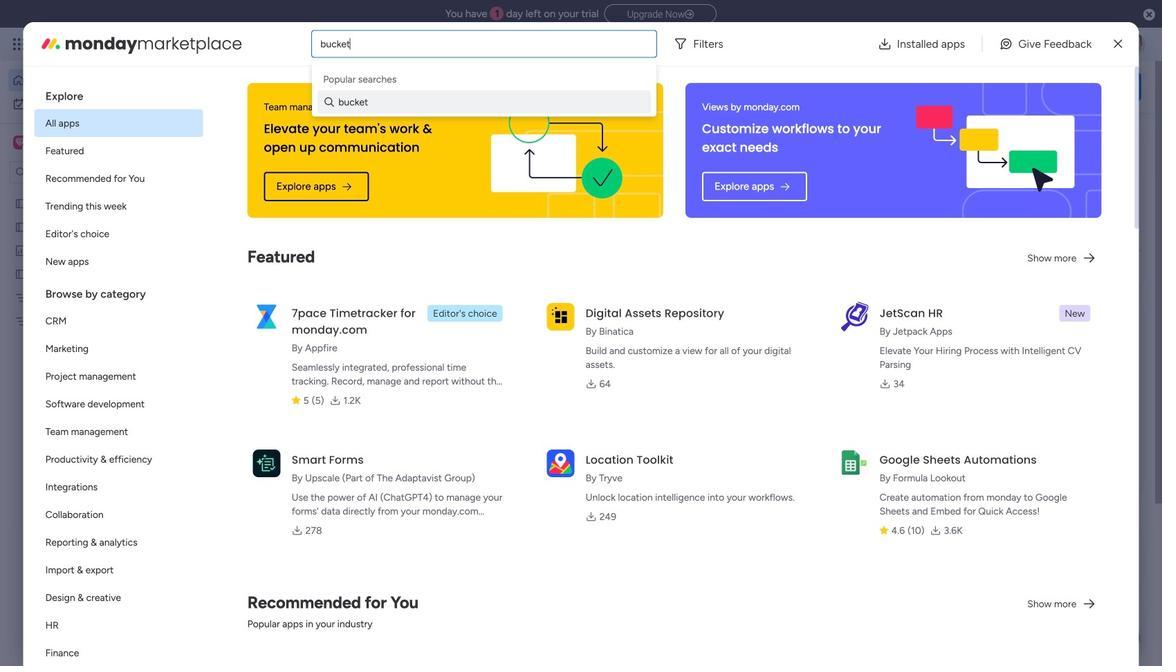 Task type: vqa. For each thing, say whether or not it's contained in the screenshot.
the topmost heading
yes



Task type: locate. For each thing, give the bounding box(es) containing it.
notifications image
[[917, 37, 931, 51]]

public dashboard image
[[15, 244, 28, 257]]

heading
[[34, 77, 203, 109], [34, 275, 203, 307]]

check circle image
[[955, 158, 964, 168], [955, 211, 964, 221]]

search everything image
[[1042, 37, 1056, 51]]

2 image
[[958, 28, 970, 44]]

0 horizontal spatial component image
[[231, 472, 244, 484]]

public board image down public dashboard icon on the left top
[[15, 268, 28, 281]]

help image
[[1072, 37, 1086, 51]]

app logo image
[[841, 302, 869, 332], [253, 303, 281, 331], [547, 303, 575, 331], [253, 450, 281, 477], [547, 450, 575, 477], [841, 450, 869, 477]]

component image
[[684, 302, 696, 314], [231, 472, 244, 484]]

help center element
[[934, 598, 1142, 654]]

public board image
[[15, 197, 28, 210], [15, 268, 28, 281]]

0 horizontal spatial public board image
[[15, 221, 28, 234]]

Search in workspace field
[[29, 164, 116, 180]]

0 vertical spatial public board image
[[15, 197, 28, 210]]

Dropdown input text field
[[320, 38, 352, 50]]

option
[[8, 69, 168, 91], [8, 93, 168, 115], [34, 109, 203, 137], [34, 137, 203, 165], [34, 165, 203, 192], [0, 191, 176, 194], [34, 192, 203, 220], [34, 220, 203, 248], [34, 248, 203, 275], [34, 307, 203, 335], [34, 335, 203, 363], [34, 363, 203, 390], [34, 390, 203, 418], [34, 418, 203, 446], [34, 446, 203, 473], [34, 473, 203, 501], [34, 501, 203, 529], [34, 529, 203, 556], [34, 556, 203, 584], [34, 584, 203, 612], [34, 612, 203, 639], [34, 639, 203, 666]]

0 vertical spatial check circle image
[[955, 158, 964, 168]]

check circle image up check circle image
[[955, 158, 964, 168]]

list box
[[34, 77, 203, 666], [0, 189, 176, 520]]

dapulse x slim image
[[1114, 36, 1123, 52], [1121, 128, 1137, 145]]

check circle image down circle o icon
[[955, 211, 964, 221]]

1 horizontal spatial component image
[[684, 302, 696, 314]]

1 vertical spatial heading
[[34, 275, 203, 307]]

1 check circle image from the top
[[955, 158, 964, 168]]

getting started element
[[934, 532, 1142, 587]]

0 horizontal spatial banner logo image
[[467, 83, 647, 218]]

component image
[[457, 302, 470, 314]]

1 horizontal spatial banner logo image
[[905, 83, 1085, 218]]

0 vertical spatial component image
[[684, 302, 696, 314]]

0 vertical spatial public board image
[[15, 221, 28, 234]]

1 banner logo image from the left
[[467, 83, 647, 218]]

banner logo image
[[467, 83, 647, 218], [905, 83, 1085, 218]]

workspace selection element
[[13, 134, 116, 152]]

1 vertical spatial check circle image
[[955, 211, 964, 221]]

workspace image
[[13, 135, 27, 150], [15, 135, 25, 150]]

1 vertical spatial public board image
[[15, 268, 28, 281]]

1 vertical spatial public board image
[[231, 450, 246, 465]]

terry turtle image
[[246, 596, 274, 624]]

1 heading from the top
[[34, 77, 203, 109]]

public board image up public dashboard icon on the left top
[[15, 197, 28, 210]]

public board image
[[15, 221, 28, 234], [231, 450, 246, 465]]

update feed image
[[947, 37, 961, 51]]

0 vertical spatial heading
[[34, 77, 203, 109]]



Task type: describe. For each thing, give the bounding box(es) containing it.
dapulse close image
[[1144, 8, 1155, 22]]

circle o image
[[955, 193, 964, 203]]

quick search results list box
[[214, 157, 901, 510]]

2 check circle image from the top
[[955, 211, 964, 221]]

1 horizontal spatial public board image
[[231, 450, 246, 465]]

check circle image
[[955, 175, 964, 186]]

dapulse rightstroke image
[[685, 9, 694, 20]]

see plans image
[[230, 36, 242, 52]]

1 workspace image from the left
[[13, 135, 27, 150]]

2 workspace image from the left
[[15, 135, 25, 150]]

1 vertical spatial dapulse x slim image
[[1121, 128, 1137, 145]]

1 vertical spatial component image
[[231, 472, 244, 484]]

2 heading from the top
[[34, 275, 203, 307]]

v2 bolt switch image
[[1053, 79, 1061, 94]]

1 public board image from the top
[[15, 197, 28, 210]]

2 banner logo image from the left
[[905, 83, 1085, 218]]

0 vertical spatial dapulse x slim image
[[1114, 36, 1123, 52]]

terry turtle image
[[1124, 33, 1146, 55]]

v2 user feedback image
[[945, 79, 956, 95]]

select product image
[[12, 37, 26, 51]]

templates image image
[[947, 306, 1129, 402]]

invite members image
[[978, 37, 992, 51]]

monday marketplace image
[[1008, 37, 1022, 51]]

monday marketplace image
[[40, 33, 62, 55]]

2 public board image from the top
[[15, 268, 28, 281]]



